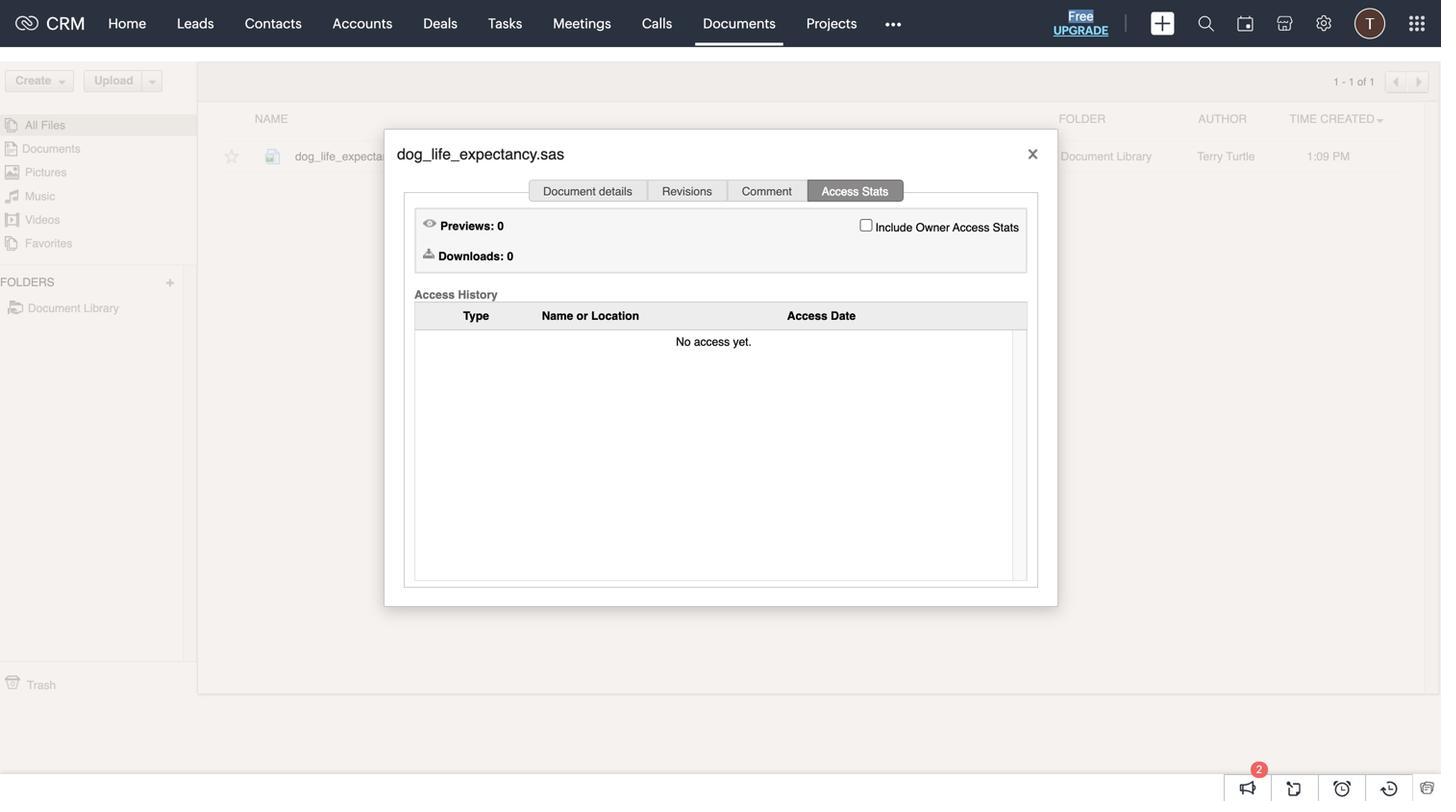 Task type: vqa. For each thing, say whether or not it's contained in the screenshot.
Create Your First TV Channel button
no



Task type: describe. For each thing, give the bounding box(es) containing it.
deals
[[423, 16, 458, 31]]

create menu element
[[1139, 0, 1186, 47]]

search element
[[1186, 0, 1226, 47]]

leads link
[[162, 0, 229, 47]]

home
[[108, 16, 146, 31]]

accounts
[[332, 16, 393, 31]]

projects link
[[791, 0, 872, 47]]

tasks
[[488, 16, 522, 31]]

create menu image
[[1151, 12, 1175, 35]]

accounts link
[[317, 0, 408, 47]]

meetings link
[[538, 0, 627, 47]]

free upgrade
[[1054, 9, 1109, 37]]

calls
[[642, 16, 672, 31]]

profile element
[[1343, 0, 1397, 47]]

documents link
[[688, 0, 791, 47]]

tasks link
[[473, 0, 538, 47]]

contacts
[[245, 16, 302, 31]]

meetings
[[553, 16, 611, 31]]

crm link
[[15, 14, 85, 33]]

crm
[[46, 14, 85, 33]]

deals link
[[408, 0, 473, 47]]

home link
[[93, 0, 162, 47]]



Task type: locate. For each thing, give the bounding box(es) containing it.
leads
[[177, 16, 214, 31]]

2
[[1257, 764, 1262, 776]]

free
[[1068, 9, 1094, 24]]

calls link
[[627, 0, 688, 47]]

documents
[[703, 16, 776, 31]]

profile image
[[1355, 8, 1385, 39]]

calendar image
[[1237, 16, 1254, 31]]

Other Modules field
[[872, 8, 914, 39]]

contacts link
[[229, 0, 317, 47]]

upgrade
[[1054, 24, 1109, 37]]

search image
[[1198, 15, 1214, 32]]

projects
[[807, 16, 857, 31]]



